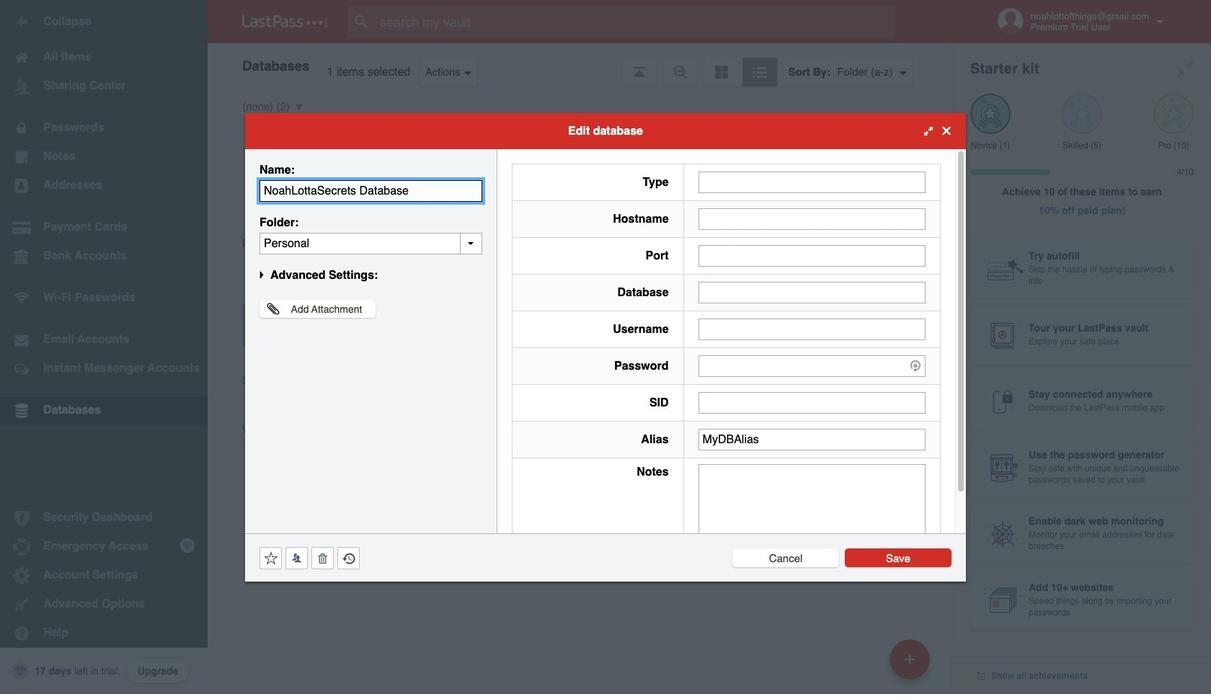 Task type: locate. For each thing, give the bounding box(es) containing it.
new item image
[[905, 655, 915, 665]]

lastpass image
[[242, 15, 328, 28]]

new item navigation
[[885, 636, 939, 695]]

dialog
[[245, 113, 967, 582]]

None password field
[[699, 355, 926, 377]]

None text field
[[699, 208, 926, 230], [260, 233, 483, 254], [699, 429, 926, 451], [699, 208, 926, 230], [260, 233, 483, 254], [699, 429, 926, 451]]

vault options navigation
[[208, 43, 954, 87]]

None text field
[[699, 171, 926, 193], [260, 180, 483, 202], [699, 245, 926, 267], [699, 282, 926, 303], [699, 319, 926, 340], [699, 392, 926, 414], [699, 464, 926, 554], [699, 171, 926, 193], [260, 180, 483, 202], [699, 245, 926, 267], [699, 282, 926, 303], [699, 319, 926, 340], [699, 392, 926, 414], [699, 464, 926, 554]]



Task type: describe. For each thing, give the bounding box(es) containing it.
Search search field
[[348, 6, 924, 38]]

search my vault text field
[[348, 6, 924, 38]]

main navigation navigation
[[0, 0, 208, 695]]



Task type: vqa. For each thing, say whether or not it's contained in the screenshot.
New Item "element"
no



